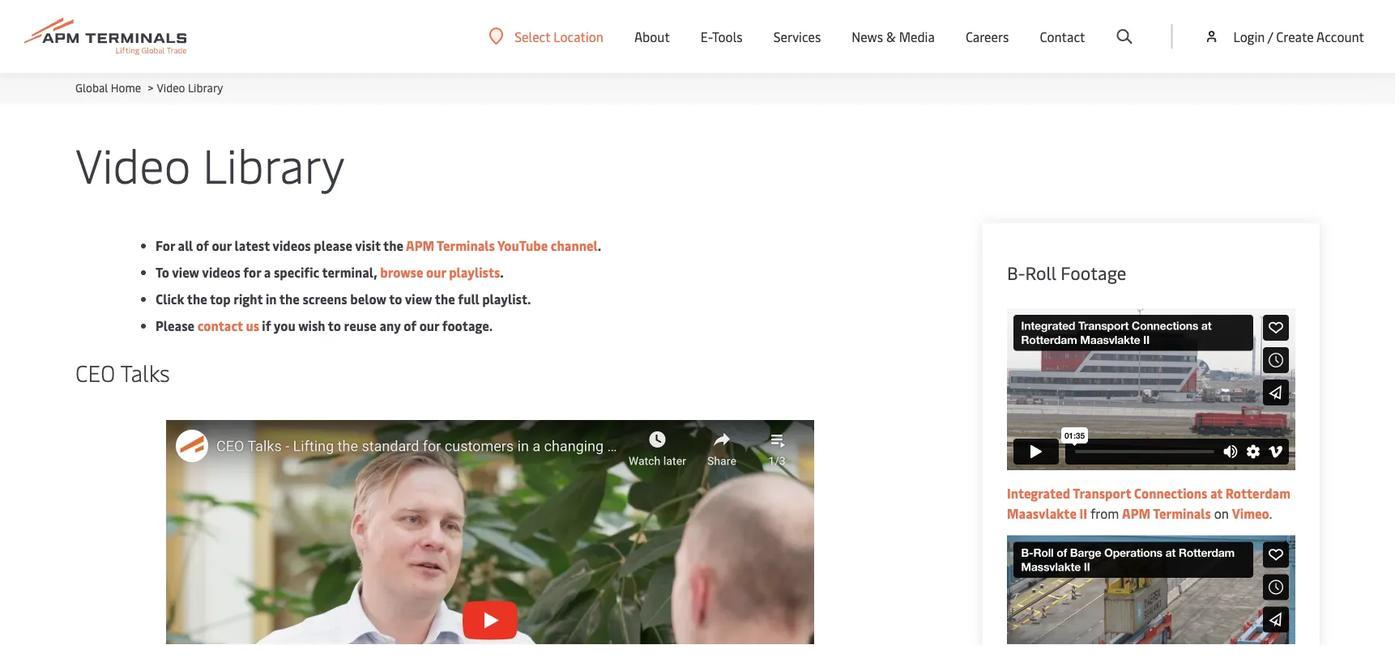 Task type: vqa. For each thing, say whether or not it's contained in the screenshot.


Task type: describe. For each thing, give the bounding box(es) containing it.
account
[[1317, 28, 1364, 45]]

us
[[246, 317, 259, 335]]

the right in
[[279, 290, 300, 308]]

wish
[[298, 317, 325, 335]]

from apm terminals on vimeo .
[[1087, 505, 1272, 522]]

roll
[[1025, 261, 1056, 285]]

the left top
[[187, 290, 207, 308]]

/
[[1268, 28, 1273, 45]]

1 vertical spatial terminals
[[1153, 505, 1211, 522]]

news & media
[[852, 28, 935, 45]]

1 vertical spatial library
[[203, 132, 345, 195]]

integrated
[[1007, 484, 1070, 502]]

talks
[[120, 357, 170, 388]]

top
[[210, 290, 231, 308]]

news
[[852, 28, 883, 45]]

ceo talks
[[75, 357, 170, 388]]

specific
[[274, 264, 319, 281]]

screens
[[303, 290, 347, 308]]

1 vertical spatial video
[[75, 132, 191, 195]]

e-tools button
[[701, 0, 743, 73]]

2 vertical spatial our
[[419, 317, 439, 335]]

vimeo link
[[1232, 505, 1269, 522]]

location
[[554, 28, 604, 45]]

integrated transport connections at rotterdam maasvlakte ii link
[[1007, 484, 1291, 522]]

1 vertical spatial .
[[500, 264, 504, 281]]

on
[[1214, 505, 1229, 522]]

global home > video library
[[75, 80, 223, 95]]

transport
[[1073, 484, 1131, 502]]

1 horizontal spatial view
[[405, 290, 432, 308]]

a
[[264, 264, 271, 281]]

you
[[274, 317, 295, 335]]

please contact us if you wish to reuse any of our footage.
[[156, 317, 493, 335]]

about
[[634, 28, 670, 45]]

playlists
[[449, 264, 500, 281]]

contact us link
[[197, 317, 259, 335]]

login / create account link
[[1203, 0, 1364, 73]]

apm terminals youtube channel link
[[406, 237, 598, 254]]

e-tools
[[701, 28, 743, 45]]

connections
[[1134, 484, 1207, 502]]

click
[[156, 290, 184, 308]]

global
[[75, 80, 108, 95]]

tools
[[712, 28, 743, 45]]

the left full
[[435, 290, 455, 308]]

please
[[156, 317, 195, 335]]

0 vertical spatial our
[[212, 237, 232, 254]]

maasvlakte
[[1007, 505, 1077, 522]]

please
[[314, 237, 352, 254]]

select location button
[[489, 27, 604, 45]]

login
[[1233, 28, 1265, 45]]

footage.
[[442, 317, 493, 335]]

select location
[[515, 28, 604, 45]]

careers
[[966, 28, 1009, 45]]

right
[[233, 290, 263, 308]]

0 horizontal spatial videos
[[202, 264, 240, 281]]

0 horizontal spatial of
[[196, 237, 209, 254]]

contact
[[197, 317, 243, 335]]

0 horizontal spatial to
[[328, 317, 341, 335]]

channel
[[551, 237, 598, 254]]

services
[[773, 28, 821, 45]]



Task type: locate. For each thing, give the bounding box(es) containing it.
0 horizontal spatial apm
[[406, 237, 434, 254]]

view down the browse
[[405, 290, 432, 308]]

footage
[[1061, 261, 1126, 285]]

our left latest in the top of the page
[[212, 237, 232, 254]]

terminals up playlists
[[437, 237, 495, 254]]

apm up the browse
[[406, 237, 434, 254]]

reuse
[[344, 317, 377, 335]]

1 horizontal spatial of
[[404, 317, 416, 335]]

login / create account
[[1233, 28, 1364, 45]]

to right below
[[389, 290, 402, 308]]

0 vertical spatial videos
[[272, 237, 311, 254]]

youtube
[[497, 237, 548, 254]]

of right any on the left of the page
[[404, 317, 416, 335]]

for all of our latest videos please visit the apm terminals youtube channel .
[[156, 237, 601, 254]]

. down "apm terminals youtube channel" link
[[500, 264, 504, 281]]

contact button
[[1040, 0, 1085, 73]]

. down rotterdam
[[1269, 505, 1272, 522]]

for
[[243, 264, 261, 281]]

1 vertical spatial of
[[404, 317, 416, 335]]

1 horizontal spatial apm
[[1122, 505, 1150, 522]]

0 vertical spatial of
[[196, 237, 209, 254]]

view right to
[[172, 264, 199, 281]]

home
[[111, 80, 141, 95]]

apm right from
[[1122, 505, 1150, 522]]

1 horizontal spatial terminals
[[1153, 505, 1211, 522]]

1 horizontal spatial videos
[[272, 237, 311, 254]]

rotterdam
[[1226, 484, 1291, 502]]

videos up specific
[[272, 237, 311, 254]]

1 vertical spatial videos
[[202, 264, 240, 281]]

0 horizontal spatial terminals
[[437, 237, 495, 254]]

news & media button
[[852, 0, 935, 73]]

1 vertical spatial view
[[405, 290, 432, 308]]

browse
[[380, 264, 423, 281]]

of right all
[[196, 237, 209, 254]]

the right visit
[[383, 237, 403, 254]]

playlist.
[[482, 290, 531, 308]]

visit
[[355, 237, 381, 254]]

apm terminals link
[[1122, 505, 1211, 522]]

our
[[212, 237, 232, 254], [426, 264, 446, 281], [419, 317, 439, 335]]

terminals down connections
[[1153, 505, 1211, 522]]

in
[[266, 290, 277, 308]]

careers button
[[966, 0, 1009, 73]]

from
[[1090, 505, 1119, 522]]

about button
[[634, 0, 670, 73]]

contact
[[1040, 28, 1085, 45]]

select
[[515, 28, 550, 45]]

terminal,
[[322, 264, 377, 281]]

all
[[178, 237, 193, 254]]

0 vertical spatial library
[[188, 80, 223, 95]]

0 vertical spatial apm
[[406, 237, 434, 254]]

0 vertical spatial to
[[389, 290, 402, 308]]

media
[[899, 28, 935, 45]]

&
[[886, 28, 896, 45]]

1 vertical spatial apm
[[1122, 505, 1150, 522]]

browse our playlists link
[[380, 264, 500, 281]]

our left the footage.
[[419, 317, 439, 335]]

latest
[[235, 237, 270, 254]]

1 horizontal spatial to
[[389, 290, 402, 308]]

1 horizontal spatial .
[[598, 237, 601, 254]]

0 vertical spatial .
[[598, 237, 601, 254]]

0 vertical spatial video
[[157, 80, 185, 95]]

global home link
[[75, 80, 141, 95]]

1 vertical spatial to
[[328, 317, 341, 335]]

2 horizontal spatial .
[[1269, 505, 1272, 522]]

e-
[[701, 28, 712, 45]]

1 vertical spatial our
[[426, 264, 446, 281]]

the
[[383, 237, 403, 254], [187, 290, 207, 308], [279, 290, 300, 308], [435, 290, 455, 308]]

2 vertical spatial .
[[1269, 505, 1272, 522]]

terminals
[[437, 237, 495, 254], [1153, 505, 1211, 522]]

any
[[380, 317, 401, 335]]

create
[[1276, 28, 1314, 45]]

services button
[[773, 0, 821, 73]]

videos
[[272, 237, 311, 254], [202, 264, 240, 281]]

view
[[172, 264, 199, 281], [405, 290, 432, 308]]

b-
[[1007, 261, 1025, 285]]

video library
[[75, 132, 345, 195]]

video
[[157, 80, 185, 95], [75, 132, 191, 195]]

>
[[148, 80, 154, 95]]

vimeo
[[1232, 505, 1269, 522]]

0 vertical spatial terminals
[[437, 237, 495, 254]]

our right the browse
[[426, 264, 446, 281]]

to
[[156, 264, 169, 281]]

below
[[350, 290, 386, 308]]

to view videos for a specific terminal, browse our playlists .
[[156, 264, 504, 281]]

. right youtube
[[598, 237, 601, 254]]

0 horizontal spatial view
[[172, 264, 199, 281]]

for
[[156, 237, 175, 254]]

0 horizontal spatial .
[[500, 264, 504, 281]]

full
[[458, 290, 479, 308]]

videos up top
[[202, 264, 240, 281]]

apm
[[406, 237, 434, 254], [1122, 505, 1150, 522]]

if
[[262, 317, 271, 335]]

to
[[389, 290, 402, 308], [328, 317, 341, 335]]

at
[[1210, 484, 1223, 502]]

0 vertical spatial view
[[172, 264, 199, 281]]

ceo
[[75, 357, 115, 388]]

video right > on the left of page
[[157, 80, 185, 95]]

ii
[[1080, 505, 1087, 522]]

to right wish
[[328, 317, 341, 335]]

.
[[598, 237, 601, 254], [500, 264, 504, 281], [1269, 505, 1272, 522]]

of
[[196, 237, 209, 254], [404, 317, 416, 335]]

click the top right in the screens below to view the full playlist.
[[156, 290, 531, 308]]

integrated transport connections at rotterdam maasvlakte ii
[[1007, 484, 1291, 522]]

b-roll footage
[[1007, 261, 1126, 285]]

library
[[188, 80, 223, 95], [203, 132, 345, 195]]

video down home
[[75, 132, 191, 195]]



